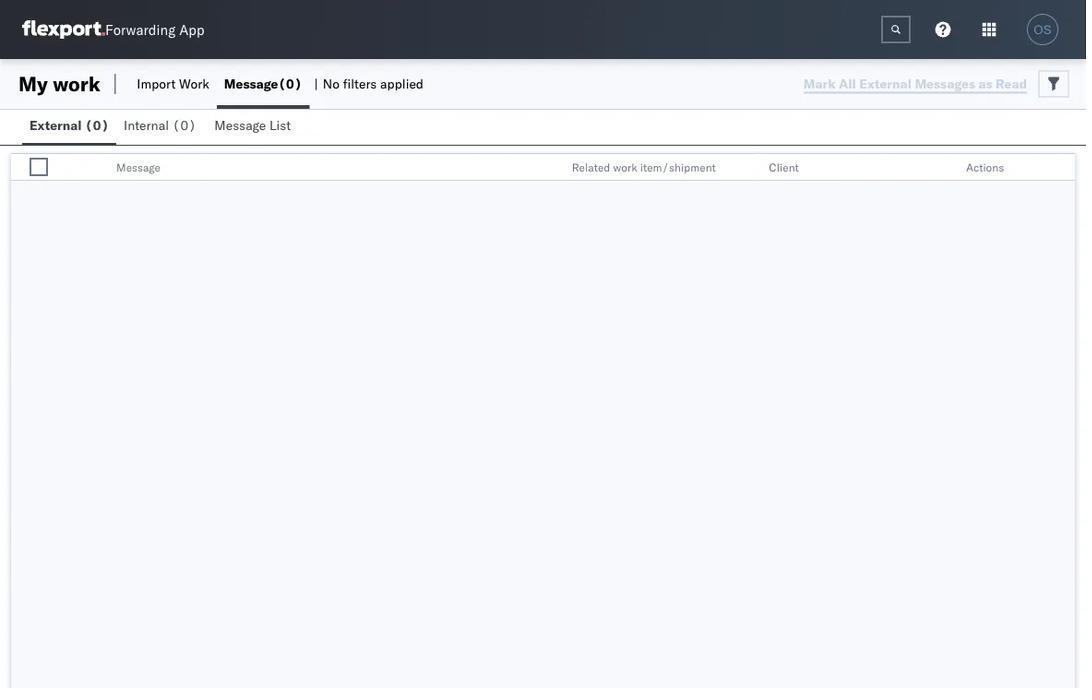 Task type: vqa. For each thing, say whether or not it's contained in the screenshot.
name
no



Task type: describe. For each thing, give the bounding box(es) containing it.
(0) for external (0)
[[85, 117, 109, 133]]

internal (0)
[[124, 117, 196, 133]]

(0) for message (0)
[[278, 76, 302, 92]]

message list button
[[207, 109, 302, 145]]

os
[[1034, 23, 1052, 36]]

forwarding app link
[[22, 20, 205, 39]]

internal (0) button
[[116, 109, 207, 145]]

| no filters applied
[[314, 76, 424, 92]]

related
[[572, 160, 610, 174]]

import work button
[[130, 59, 217, 109]]

work
[[179, 76, 209, 92]]

actions
[[966, 160, 1004, 174]]

my work
[[18, 71, 100, 96]]

import work
[[137, 76, 209, 92]]

message list
[[214, 117, 291, 133]]

resize handle column header for client
[[935, 154, 957, 182]]

related work item/shipment
[[572, 160, 716, 174]]

2 vertical spatial message
[[116, 160, 161, 174]]

client
[[769, 160, 799, 174]]



Task type: locate. For each thing, give the bounding box(es) containing it.
5 resize handle column header from the left
[[1053, 154, 1075, 182]]

(0) right internal
[[172, 117, 196, 133]]

forwarding app
[[105, 21, 205, 38]]

message up message list
[[224, 76, 278, 92]]

1 resize handle column header from the left
[[48, 154, 70, 182]]

my
[[18, 71, 48, 96]]

message for list
[[214, 117, 266, 133]]

filters
[[343, 76, 377, 92]]

resize handle column header left actions
[[935, 154, 957, 182]]

0 horizontal spatial (0)
[[85, 117, 109, 133]]

import
[[137, 76, 176, 92]]

4 resize handle column header from the left
[[935, 154, 957, 182]]

(0) for internal (0)
[[172, 117, 196, 133]]

flexport. image
[[22, 20, 105, 39]]

message (0)
[[224, 76, 302, 92]]

0 vertical spatial work
[[53, 71, 100, 96]]

3 resize handle column header from the left
[[738, 154, 760, 182]]

|
[[314, 76, 318, 92]]

internal
[[124, 117, 169, 133]]

resize handle column header
[[48, 154, 70, 182], [541, 154, 563, 182], [738, 154, 760, 182], [935, 154, 957, 182], [1053, 154, 1075, 182]]

external (0) button
[[22, 109, 116, 145]]

(0) inside internal (0) 'button'
[[172, 117, 196, 133]]

work for my
[[53, 71, 100, 96]]

(0)
[[278, 76, 302, 92], [85, 117, 109, 133], [172, 117, 196, 133]]

resize handle column header for related work item/shipment
[[738, 154, 760, 182]]

1 vertical spatial message
[[214, 117, 266, 133]]

resize handle column header down the external (0) button
[[48, 154, 70, 182]]

(0) right external
[[85, 117, 109, 133]]

0 horizontal spatial work
[[53, 71, 100, 96]]

None checkbox
[[30, 158, 48, 176]]

(0) left |
[[278, 76, 302, 92]]

message down internal
[[116, 160, 161, 174]]

message
[[224, 76, 278, 92], [214, 117, 266, 133], [116, 160, 161, 174]]

message inside button
[[214, 117, 266, 133]]

resize handle column header left client
[[738, 154, 760, 182]]

1 horizontal spatial (0)
[[172, 117, 196, 133]]

forwarding
[[105, 21, 176, 38]]

app
[[179, 21, 205, 38]]

os button
[[1022, 8, 1064, 51]]

external (0)
[[30, 117, 109, 133]]

applied
[[380, 76, 424, 92]]

0 vertical spatial message
[[224, 76, 278, 92]]

resize handle column header for message
[[541, 154, 563, 182]]

work right related
[[613, 160, 638, 174]]

None text field
[[881, 16, 911, 43]]

2 horizontal spatial (0)
[[278, 76, 302, 92]]

work
[[53, 71, 100, 96], [613, 160, 638, 174]]

message left the list
[[214, 117, 266, 133]]

message for (0)
[[224, 76, 278, 92]]

(0) inside the external (0) button
[[85, 117, 109, 133]]

work for related
[[613, 160, 638, 174]]

2 resize handle column header from the left
[[541, 154, 563, 182]]

1 vertical spatial work
[[613, 160, 638, 174]]

work up external (0)
[[53, 71, 100, 96]]

resize handle column header left related
[[541, 154, 563, 182]]

item/shipment
[[640, 160, 716, 174]]

1 horizontal spatial work
[[613, 160, 638, 174]]

resize handle column header for actions
[[1053, 154, 1075, 182]]

external
[[30, 117, 82, 133]]

no
[[323, 76, 340, 92]]

list
[[269, 117, 291, 133]]

resize handle column header right actions
[[1053, 154, 1075, 182]]



